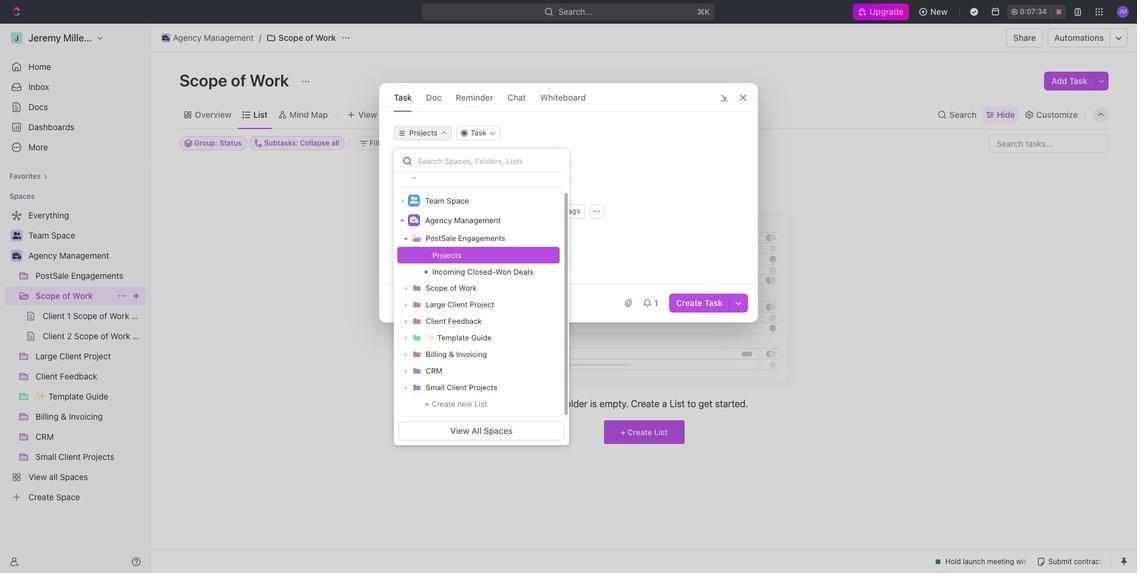Task type: vqa. For each thing, say whether or not it's contained in the screenshot.
Home
yes



Task type: locate. For each thing, give the bounding box(es) containing it.
scope inside sidebar 'navigation'
[[36, 291, 60, 301]]

2 horizontal spatial agency
[[425, 216, 452, 225]]

✨ template guide
[[426, 334, 492, 343]]

list right new
[[475, 399, 488, 409]]

project
[[470, 300, 495, 309]]

0 horizontal spatial projects
[[433, 251, 462, 260]]

+
[[425, 399, 430, 409], [621, 428, 626, 437]]

customize button
[[1022, 106, 1082, 123]]

fields inside button
[[532, 258, 550, 267]]

2 vertical spatial agency management
[[28, 251, 109, 261]]

0 vertical spatial business time image
[[162, 35, 170, 41]]

business time image inside tree
[[12, 252, 21, 260]]

1 vertical spatial projects
[[469, 383, 498, 392]]

mind map
[[290, 109, 328, 119]]

small client projects
[[426, 383, 498, 392]]

team space
[[425, 196, 469, 206]]

1 vertical spatial task
[[394, 92, 412, 102]]

home
[[28, 62, 51, 72]]

docs
[[28, 102, 48, 112]]

1 horizontal spatial hide
[[997, 109, 1016, 119]]

home link
[[5, 57, 146, 76]]

0 vertical spatial projects
[[433, 251, 462, 260]]

client for small
[[447, 383, 467, 392]]

fields up incoming
[[449, 258, 468, 267]]

0 vertical spatial hide
[[997, 109, 1016, 119]]

1 vertical spatial scope of work link
[[36, 287, 113, 306]]

scope of work link
[[264, 31, 339, 45], [36, 287, 113, 306]]

user group image
[[410, 197, 419, 204]]

won
[[496, 267, 512, 277]]

template
[[438, 334, 469, 343]]

1 horizontal spatial add
[[1052, 76, 1068, 86]]

task for add task
[[1070, 76, 1088, 86]]

0 vertical spatial management
[[204, 33, 254, 43]]

show 7 empty fields
[[399, 258, 468, 267]]

all
[[472, 426, 482, 436]]

projects up new
[[469, 383, 498, 392]]

1 horizontal spatial +
[[621, 428, 626, 437]]

fields for add or edit fields
[[532, 258, 550, 267]]

inbox link
[[5, 78, 146, 97]]

1 vertical spatial spaces
[[484, 426, 513, 436]]

map
[[311, 109, 328, 119]]

agency
[[173, 33, 202, 43], [425, 216, 452, 225], [28, 251, 57, 261]]

postsale engagements
[[426, 234, 506, 243]]

client
[[448, 300, 468, 309], [426, 317, 446, 326], [447, 383, 467, 392]]

1 horizontal spatial spaces
[[484, 426, 513, 436]]

2 vertical spatial business time image
[[12, 252, 21, 260]]

invoicing
[[456, 350, 487, 359]]

closed-
[[468, 267, 496, 277]]

search button
[[935, 106, 981, 123]]

1 vertical spatial add
[[492, 258, 505, 267]]

incoming closed-won deals
[[433, 267, 534, 277]]

1 fields from the left
[[449, 258, 468, 267]]

custom
[[394, 241, 421, 250]]

0 horizontal spatial management
[[59, 251, 109, 261]]

task button
[[394, 84, 412, 111]]

0 horizontal spatial add
[[492, 258, 505, 267]]

0 horizontal spatial agency management link
[[28, 247, 143, 265]]

hide inside hide button
[[477, 139, 493, 148]]

2 vertical spatial task
[[705, 298, 723, 308]]

Task Name text field
[[394, 148, 746, 162]]

projects
[[433, 251, 462, 260], [469, 383, 498, 392]]

0 horizontal spatial agency
[[28, 251, 57, 261]]

1 horizontal spatial management
[[204, 33, 254, 43]]

client up client feedback
[[448, 300, 468, 309]]

+ down empty. at right
[[621, 428, 626, 437]]

docs link
[[5, 98, 146, 117]]

business time image
[[162, 35, 170, 41], [410, 217, 419, 224], [12, 252, 21, 260]]

hide up search spaces, folders, lists text box
[[477, 139, 493, 148]]

0 horizontal spatial fields
[[449, 258, 468, 267]]

client up + create new list
[[447, 383, 467, 392]]

this
[[540, 399, 558, 409]]

0 horizontal spatial task
[[394, 92, 412, 102]]

scope of work
[[279, 33, 336, 43], [180, 71, 293, 90], [426, 284, 477, 293], [36, 291, 93, 301]]

1 horizontal spatial scope of work link
[[264, 31, 339, 45]]

2 horizontal spatial task
[[1070, 76, 1088, 86]]

0 vertical spatial +
[[425, 399, 430, 409]]

1 horizontal spatial business time image
[[162, 35, 170, 41]]

0 vertical spatial agency management
[[173, 33, 254, 43]]

new
[[458, 399, 473, 409]]

doc button
[[426, 84, 442, 111]]

0 vertical spatial client
[[448, 300, 468, 309]]

mind
[[290, 109, 309, 119]]

add up won
[[492, 258, 505, 267]]

tree containing agency management
[[5, 206, 146, 507]]

create
[[677, 298, 703, 308], [631, 399, 660, 409], [432, 399, 456, 409], [628, 428, 653, 437]]

1 horizontal spatial agency management link
[[158, 31, 257, 45]]

client for large
[[448, 300, 468, 309]]

scope
[[279, 33, 303, 43], [180, 71, 227, 90], [426, 284, 448, 293], [36, 291, 60, 301]]

view all spaces button
[[399, 422, 565, 441]]

automations
[[1055, 33, 1105, 43]]

share button
[[1007, 28, 1044, 47]]

1 vertical spatial +
[[621, 428, 626, 437]]

of
[[306, 33, 314, 43], [231, 71, 246, 90], [450, 284, 457, 293], [62, 291, 70, 301]]

search...
[[559, 7, 593, 17]]

1 vertical spatial hide
[[477, 139, 493, 148]]

agency management link
[[158, 31, 257, 45], [28, 247, 143, 265]]

customize
[[1037, 109, 1079, 119]]

add for add task
[[1052, 76, 1068, 86]]

0 vertical spatial spaces
[[9, 192, 35, 201]]

Search tasks... text field
[[990, 135, 1109, 152]]

create inside button
[[677, 298, 703, 308]]

share
[[1014, 33, 1037, 43]]

projects up incoming
[[433, 251, 462, 260]]

0 vertical spatial task
[[1070, 76, 1088, 86]]

client down large
[[426, 317, 446, 326]]

guide
[[472, 334, 492, 343]]

1 horizontal spatial fields
[[532, 258, 550, 267]]

get
[[699, 399, 713, 409]]

0 horizontal spatial agency management
[[28, 251, 109, 261]]

empty
[[426, 258, 447, 267]]

add or edit fields button
[[478, 255, 555, 270]]

add
[[1052, 76, 1068, 86], [492, 258, 505, 267]]

fields for show 7 empty fields
[[449, 258, 468, 267]]

billing & invoicing
[[426, 350, 487, 359]]

favorites
[[9, 172, 41, 181]]

add inside dialog
[[492, 258, 505, 267]]

management
[[204, 33, 254, 43], [454, 216, 501, 225], [59, 251, 109, 261]]

0 vertical spatial add
[[1052, 76, 1068, 86]]

list
[[254, 109, 268, 119], [670, 399, 685, 409], [475, 399, 488, 409], [655, 428, 668, 437]]

2 vertical spatial client
[[447, 383, 467, 392]]

/
[[259, 33, 262, 43]]

2 horizontal spatial management
[[454, 216, 501, 225]]

add task button
[[1045, 72, 1095, 91]]

0 vertical spatial agency
[[173, 33, 202, 43]]

2 horizontal spatial agency management
[[425, 216, 501, 225]]

custom fields
[[394, 241, 443, 250]]

engagements
[[458, 234, 506, 243]]

1 horizontal spatial agency
[[173, 33, 202, 43]]

task inside button
[[705, 298, 723, 308]]

hide
[[997, 109, 1016, 119], [477, 139, 493, 148]]

task inside button
[[1070, 76, 1088, 86]]

1 horizontal spatial projects
[[469, 383, 498, 392]]

spaces
[[9, 192, 35, 201], [484, 426, 513, 436]]

tree
[[5, 206, 146, 507]]

0 horizontal spatial +
[[425, 399, 430, 409]]

hide right search
[[997, 109, 1016, 119]]

inbox
[[28, 82, 49, 92]]

fields right edit
[[532, 258, 550, 267]]

work inside tree
[[73, 291, 93, 301]]

0 horizontal spatial hide
[[477, 139, 493, 148]]

team
[[425, 196, 445, 206]]

1 horizontal spatial task
[[705, 298, 723, 308]]

dialog
[[379, 83, 759, 323]]

client feedback
[[426, 317, 482, 326]]

2 vertical spatial management
[[59, 251, 109, 261]]

management inside tree
[[59, 251, 109, 261]]

1 vertical spatial agency
[[425, 216, 452, 225]]

add up customize
[[1052, 76, 1068, 86]]

spaces right all
[[484, 426, 513, 436]]

fields
[[449, 258, 468, 267], [532, 258, 550, 267]]

0 horizontal spatial business time image
[[12, 252, 21, 260]]

2 horizontal spatial business time image
[[410, 217, 419, 224]]

overview
[[195, 109, 232, 119]]

2 vertical spatial agency
[[28, 251, 57, 261]]

new button
[[914, 2, 955, 21]]

chat button
[[508, 84, 526, 111]]

1 vertical spatial agency management
[[425, 216, 501, 225]]

&
[[449, 350, 454, 359]]

spaces down favorites
[[9, 192, 35, 201]]

space
[[447, 196, 469, 206]]

billing
[[426, 350, 447, 359]]

empty.
[[600, 399, 629, 409]]

started.
[[715, 399, 749, 409]]

1 vertical spatial business time image
[[410, 217, 419, 224]]

+ down small
[[425, 399, 430, 409]]

0 horizontal spatial scope of work link
[[36, 287, 113, 306]]

2 fields from the left
[[532, 258, 550, 267]]

or
[[507, 258, 515, 267]]

spaces inside sidebar 'navigation'
[[9, 192, 35, 201]]

0 horizontal spatial spaces
[[9, 192, 35, 201]]

+ create new list
[[425, 399, 488, 409]]

view all spaces
[[451, 426, 513, 436]]



Task type: describe. For each thing, give the bounding box(es) containing it.
postsale
[[426, 234, 456, 243]]

feedback
[[448, 317, 482, 326]]

business time image inside agency management link
[[162, 35, 170, 41]]

1 vertical spatial management
[[454, 216, 501, 225]]

1 vertical spatial client
[[426, 317, 446, 326]]

0 vertical spatial scope of work link
[[264, 31, 339, 45]]

0 vertical spatial agency management link
[[158, 31, 257, 45]]

mind map link
[[287, 106, 328, 123]]

+ for + create new list
[[425, 399, 430, 409]]

+ create list
[[621, 428, 668, 437]]

large
[[426, 300, 446, 309]]

a
[[662, 399, 668, 409]]

1 horizontal spatial agency management
[[173, 33, 254, 43]]

dashboards
[[28, 122, 74, 132]]

doc
[[426, 92, 442, 102]]

sidebar navigation
[[0, 24, 151, 574]]

new
[[931, 7, 948, 17]]

1 vertical spatial agency management link
[[28, 247, 143, 265]]

0:07:34 button
[[1008, 5, 1067, 19]]

hide inside hide dropdown button
[[997, 109, 1016, 119]]

add or edit fields
[[492, 258, 550, 267]]

whiteboard button
[[541, 84, 586, 111]]

add task
[[1052, 76, 1088, 86]]

⌘k
[[698, 7, 711, 17]]

to
[[688, 399, 696, 409]]

upgrade link
[[853, 4, 910, 20]]

of inside tree
[[62, 291, 70, 301]]

create task
[[677, 298, 723, 308]]

crm
[[426, 367, 443, 376]]

incoming
[[433, 267, 465, 277]]

folder
[[561, 399, 588, 409]]

reminder button
[[456, 84, 494, 111]]

scope of work inside sidebar 'navigation'
[[36, 291, 93, 301]]

task for create task
[[705, 298, 723, 308]]

dialog containing task
[[379, 83, 759, 323]]

search
[[950, 109, 977, 119]]

tree inside sidebar 'navigation'
[[5, 206, 146, 507]]

upgrade
[[870, 7, 904, 17]]

whiteboard
[[541, 92, 586, 102]]

list right a
[[670, 399, 685, 409]]

dashboards link
[[5, 118, 146, 137]]

small
[[426, 383, 445, 392]]

+ for + create list
[[621, 428, 626, 437]]

list down a
[[655, 428, 668, 437]]

view
[[451, 426, 470, 436]]

7
[[420, 258, 424, 267]]

scope of work link inside tree
[[36, 287, 113, 306]]

0:07:34
[[1021, 7, 1047, 16]]

reminder
[[456, 92, 494, 102]]

favorites button
[[5, 169, 53, 184]]

show
[[399, 258, 418, 267]]

list left "mind"
[[254, 109, 268, 119]]

chat
[[508, 92, 526, 102]]

spaces inside button
[[484, 426, 513, 436]]

automations button
[[1049, 29, 1111, 47]]

this folder is empty. create a list to get started.
[[540, 399, 749, 409]]

is
[[590, 399, 597, 409]]

hide button
[[983, 106, 1019, 123]]

list link
[[251, 106, 268, 123]]

deals
[[514, 267, 534, 277]]

hide button
[[472, 136, 498, 151]]

edit
[[516, 258, 530, 267]]

add for add or edit fields
[[492, 258, 505, 267]]

large client project
[[426, 300, 495, 309]]

create task button
[[670, 294, 730, 313]]

Search Spaces, Folders, Lists text field
[[394, 149, 569, 173]]

overview link
[[193, 106, 232, 123]]

✨
[[426, 334, 436, 343]]

agency management inside sidebar 'navigation'
[[28, 251, 109, 261]]

agency inside sidebar 'navigation'
[[28, 251, 57, 261]]

fields
[[423, 241, 443, 250]]



